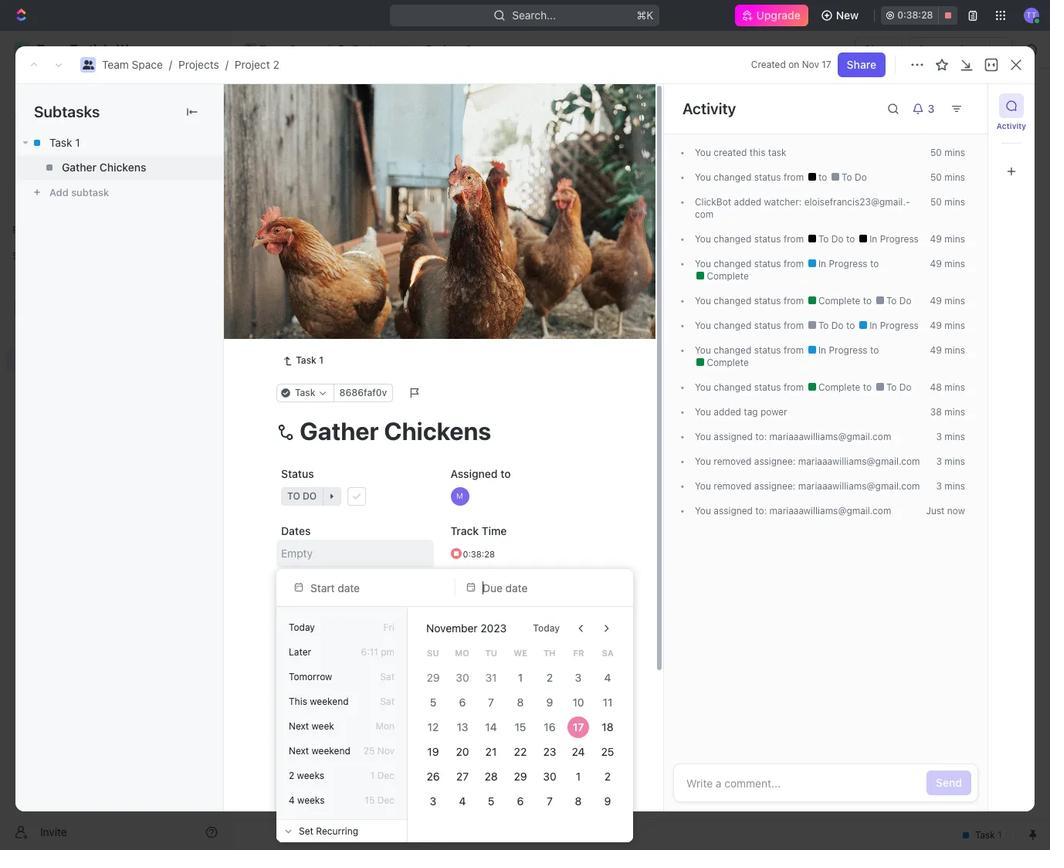 Task type: locate. For each thing, give the bounding box(es) containing it.
mins
[[945, 147, 965, 158], [945, 171, 965, 183], [945, 196, 965, 208], [945, 233, 965, 245], [945, 258, 965, 269], [945, 295, 965, 307], [945, 320, 965, 331], [945, 344, 965, 356], [945, 381, 965, 393], [945, 406, 965, 418], [945, 431, 965, 442], [945, 456, 965, 467], [945, 480, 965, 492]]

24
[[572, 745, 585, 758]]

1 sat from the top
[[380, 671, 395, 683]]

0 vertical spatial 50
[[930, 147, 942, 158]]

3 49 from the top
[[930, 295, 942, 307]]

1 vertical spatial 30
[[543, 770, 556, 783]]

0 horizontal spatial 17
[[573, 720, 584, 734]]

2 vertical spatial add task
[[311, 322, 357, 335]]

49 mins
[[930, 233, 965, 245], [930, 258, 965, 269], [930, 295, 965, 307], [930, 320, 965, 331], [930, 344, 965, 356]]

home
[[37, 80, 67, 93]]

17 right on
[[822, 59, 831, 70]]

weekend down week
[[312, 745, 350, 757]]

0 vertical spatial activity
[[683, 100, 736, 117]]

sa
[[602, 648, 614, 658]]

add inside add description button
[[307, 648, 326, 661]]

0 vertical spatial 7
[[488, 696, 494, 709]]

today
[[289, 622, 315, 633], [533, 622, 560, 634]]

7 down 31
[[488, 696, 494, 709]]

details
[[283, 704, 322, 718]]

subtasks button
[[338, 697, 403, 725]]

add task up customize
[[939, 99, 985, 112]]

0 vertical spatial assignee:
[[754, 456, 796, 467]]

upgrade
[[756, 8, 801, 22]]

0 horizontal spatial projects
[[178, 58, 219, 71]]

1 vertical spatial to:
[[755, 505, 767, 517]]

nov down the mon
[[377, 745, 395, 757]]

15 dec
[[365, 795, 395, 806]]

today up th on the bottom of page
[[533, 622, 560, 634]]

8686faf0v button
[[333, 384, 393, 403]]

2023
[[481, 622, 507, 635]]

now
[[947, 505, 965, 517]]

3 mins from the top
[[945, 196, 965, 208]]

items
[[458, 704, 490, 718]]

weeks for 4 weeks
[[297, 795, 325, 806]]

2 weeks
[[289, 770, 324, 781]]

send button
[[927, 771, 971, 795]]

next up 2 weeks
[[289, 745, 309, 757]]

2
[[465, 42, 472, 56], [273, 58, 279, 71], [342, 92, 355, 117], [367, 218, 372, 229], [337, 295, 344, 308], [546, 671, 553, 684], [289, 770, 294, 781], [605, 770, 611, 783]]

1 25 from the left
[[363, 745, 375, 757]]

weeks for 2 weeks
[[297, 770, 324, 781]]

1 horizontal spatial activity
[[997, 121, 1026, 130]]

0 vertical spatial you removed assignee: mariaaawilliams@gmail.com
[[695, 456, 920, 467]]

17 up the 24
[[573, 720, 584, 734]]

subtasks down home
[[34, 103, 100, 120]]

4 down 2 weeks
[[289, 795, 295, 806]]

projects link
[[333, 40, 397, 59], [178, 58, 219, 71]]

2 dec from the top
[[377, 795, 395, 806]]

1 vertical spatial weeks
[[297, 795, 325, 806]]

2 25 from the left
[[601, 745, 614, 758]]

5 up 12
[[430, 696, 436, 709]]

project 2 link
[[407, 40, 476, 59], [235, 58, 279, 71]]

30 down mo
[[456, 671, 469, 684]]

2 assigned from the top
[[714, 505, 753, 517]]

1 mins from the top
[[945, 147, 965, 158]]

1 horizontal spatial add task
[[415, 218, 456, 229]]

25 for 25 nov
[[363, 745, 375, 757]]

1 vertical spatial 29
[[514, 770, 527, 783]]

task 1 up dashboards
[[49, 136, 80, 149]]

2 vertical spatial project
[[268, 92, 337, 117]]

1 50 from the top
[[930, 147, 942, 158]]

subtasks
[[34, 103, 100, 120], [344, 704, 397, 718]]

mon
[[376, 720, 395, 732]]

1 horizontal spatial team
[[259, 42, 286, 56]]

added left tag
[[714, 406, 741, 418]]

added
[[734, 196, 761, 208], [714, 406, 741, 418]]

1 dec from the top
[[377, 770, 395, 781]]

1 horizontal spatial 25
[[601, 745, 614, 758]]

today inside today button
[[533, 622, 560, 634]]

sat up the mon
[[380, 696, 395, 707]]

3
[[936, 431, 942, 442], [936, 456, 942, 467], [936, 480, 942, 492], [575, 671, 582, 684], [430, 795, 436, 808]]

4 down 27
[[459, 795, 466, 808]]

4 49 mins from the top
[[930, 320, 965, 331]]

29 down add description button
[[426, 671, 440, 684]]

6 changed from the top
[[714, 344, 752, 356]]

12 mins from the top
[[945, 456, 965, 467]]

table link
[[465, 139, 496, 160]]

1 vertical spatial subtasks
[[344, 704, 397, 718]]

add task button
[[929, 93, 995, 118], [396, 215, 462, 233], [304, 320, 363, 338]]

1 horizontal spatial 8
[[575, 795, 582, 808]]

25 down 18 on the right bottom of the page
[[601, 745, 614, 758]]

12 you from the top
[[695, 480, 711, 492]]

1 vertical spatial dec
[[377, 795, 395, 806]]

3 50 from the top
[[930, 196, 942, 208]]

board link
[[285, 139, 318, 160]]

assignees button
[[624, 178, 696, 196]]

1 vertical spatial activity
[[997, 121, 1026, 130]]

1 next from the top
[[289, 720, 309, 732]]

gather
[[62, 161, 97, 174]]

1 vertical spatial sat
[[380, 696, 395, 707]]

1 horizontal spatial 15
[[515, 720, 526, 734]]

2 removed from the top
[[714, 480, 752, 492]]

5
[[430, 696, 436, 709], [488, 795, 495, 808]]

15 up 22
[[515, 720, 526, 734]]

2 to: from the top
[[755, 505, 767, 517]]

clickbot
[[695, 196, 731, 208]]

1 you from the top
[[695, 147, 711, 158]]

4 up '11'
[[604, 671, 611, 684]]

0 horizontal spatial 15
[[365, 795, 375, 806]]

tree inside sidebar navigation
[[6, 269, 224, 477]]

0 horizontal spatial project 2 link
[[235, 58, 279, 71]]

add task button down calendar link
[[396, 215, 462, 233]]

28
[[485, 770, 498, 783]]

9 down 18 on the right bottom of the page
[[604, 795, 611, 808]]

0 vertical spatial nov
[[802, 59, 819, 70]]

0 vertical spatial project 2
[[426, 42, 472, 56]]

1 horizontal spatial nov
[[802, 59, 819, 70]]

1 to: from the top
[[755, 431, 767, 442]]

13 mins from the top
[[945, 480, 965, 492]]

new button
[[815, 3, 868, 28]]

11 you from the top
[[695, 456, 711, 467]]

3 changed status from from the top
[[711, 258, 807, 269]]

dec for 15 dec
[[377, 795, 395, 806]]

next week
[[289, 720, 334, 732]]

2 sat from the top
[[380, 696, 395, 707]]

0 horizontal spatial team
[[102, 58, 129, 71]]

5 49 from the top
[[930, 344, 942, 356]]

1 vertical spatial 7
[[547, 795, 553, 808]]

4 from from the top
[[784, 295, 804, 307]]

hide button
[[795, 178, 828, 196]]

1
[[75, 136, 80, 149], [337, 268, 343, 281], [360, 269, 365, 280], [362, 296, 366, 307], [319, 355, 323, 366], [518, 671, 523, 684], [370, 770, 375, 781], [576, 770, 581, 783]]

4 you from the top
[[695, 258, 711, 269]]

23
[[543, 745, 556, 758]]

1 vertical spatial add task button
[[396, 215, 462, 233]]

50 for added watcher:
[[930, 196, 942, 208]]

/
[[327, 42, 330, 56], [400, 42, 404, 56], [169, 58, 172, 71], [225, 58, 229, 71]]

user group image left team space
[[245, 46, 255, 53]]

subtasks up the mon
[[344, 704, 397, 718]]

team space / projects / project 2
[[102, 58, 279, 71]]

8 down the 24
[[575, 795, 582, 808]]

user group image
[[245, 46, 255, 53], [82, 60, 94, 69]]

add task button down task 2
[[304, 320, 363, 338]]

sat
[[380, 671, 395, 683], [380, 696, 395, 707]]

1 vertical spatial nov
[[377, 745, 395, 757]]

project
[[426, 42, 462, 56], [235, 58, 270, 71], [268, 92, 337, 117]]

2 50 mins from the top
[[930, 171, 965, 183]]

to: for just now
[[755, 505, 767, 517]]

tags
[[281, 582, 305, 595]]

1 vertical spatial 1 button
[[347, 294, 369, 310]]

dec for 1 dec
[[377, 770, 395, 781]]

send
[[936, 776, 962, 789]]

you assigned to: mariaaawilliams@gmail.com for just now
[[695, 505, 891, 517]]

assigned for just now
[[714, 505, 753, 517]]

add down task 2
[[311, 322, 331, 335]]

add task down calendar
[[415, 218, 456, 229]]

7 changed from the top
[[714, 381, 752, 393]]

dec up answers
[[377, 770, 395, 781]]

Start date text field
[[310, 581, 439, 594]]

questions
[[305, 786, 355, 799]]

17
[[822, 59, 831, 70], [573, 720, 584, 734]]

0 horizontal spatial user group image
[[82, 60, 94, 69]]

customize
[[919, 142, 973, 156]]

15 for 15 dec
[[365, 795, 375, 806]]

activity inside "task sidebar content" section
[[683, 100, 736, 117]]

6 down 22
[[517, 795, 524, 808]]

task 1 link down task 2
[[276, 352, 330, 370]]

0 vertical spatial next
[[289, 720, 309, 732]]

0 vertical spatial 8
[[517, 696, 524, 709]]

this weekend
[[289, 696, 349, 707]]

task sidebar navigation tab list
[[995, 93, 1029, 184]]

action
[[418, 704, 455, 718]]

do
[[855, 171, 867, 183], [831, 233, 844, 245], [899, 295, 912, 307], [831, 320, 844, 331], [302, 365, 316, 377], [899, 381, 912, 393]]

0 horizontal spatial nov
[[377, 745, 395, 757]]

50 for changed status from
[[930, 171, 942, 183]]

8 right items
[[517, 696, 524, 709]]

1 horizontal spatial user group image
[[245, 46, 255, 53]]

weekend up week
[[310, 696, 349, 707]]

tomorrow
[[289, 671, 332, 683]]

sat down pm
[[380, 671, 395, 683]]

1 removed from the top
[[714, 456, 752, 467]]

gantt
[[524, 142, 553, 156]]

sat for tomorrow
[[380, 671, 395, 683]]

nov right on
[[802, 59, 819, 70]]

1 assigned from the top
[[714, 431, 753, 442]]

0 vertical spatial assigned
[[714, 431, 753, 442]]

5 status from the top
[[754, 320, 781, 331]]

6 mins from the top
[[945, 295, 965, 307]]

0:38:28 button
[[881, 6, 957, 25]]

30 down 23
[[543, 770, 556, 783]]

6:11 pm
[[361, 646, 395, 658]]

0 vertical spatial added
[[734, 196, 761, 208]]

docs link
[[6, 127, 224, 152]]

add up tomorrow
[[307, 648, 326, 661]]

0 vertical spatial 50 mins
[[930, 147, 965, 158]]

1 vertical spatial 5
[[488, 795, 495, 808]]

7 changed status from from the top
[[711, 381, 807, 393]]

task 2
[[311, 295, 344, 308]]

1 horizontal spatial 6
[[517, 795, 524, 808]]

1 horizontal spatial project 2 link
[[407, 40, 476, 59]]

status
[[754, 171, 781, 183], [754, 233, 781, 245], [754, 258, 781, 269], [754, 295, 781, 307], [754, 320, 781, 331], [754, 344, 781, 356], [754, 381, 781, 393]]

2 you assigned to: mariaaawilliams@gmail.com from the top
[[695, 505, 891, 517]]

7 mins from the top
[[945, 320, 965, 331]]

dec right and
[[377, 795, 395, 806]]

changed
[[714, 171, 752, 183], [714, 233, 752, 245], [714, 258, 752, 269], [714, 295, 752, 307], [714, 320, 752, 331], [714, 344, 752, 356], [714, 381, 752, 393]]

on
[[789, 59, 799, 70]]

weeks down 2 weeks
[[297, 795, 325, 806]]

add task down task 2
[[311, 322, 357, 335]]

1 vertical spatial add task
[[415, 218, 456, 229]]

7
[[488, 696, 494, 709], [547, 795, 553, 808]]

0 vertical spatial 3 mins
[[936, 431, 965, 442]]

task 1 up task 2
[[311, 268, 343, 281]]

watcher:
[[764, 196, 802, 208]]

15 for 15
[[515, 720, 526, 734]]

custom
[[276, 750, 327, 766]]

pm
[[381, 646, 395, 658]]

to
[[818, 171, 830, 183], [842, 171, 852, 183], [818, 233, 829, 245], [846, 233, 858, 245], [870, 258, 879, 269], [863, 295, 874, 307], [886, 295, 897, 307], [818, 320, 829, 331], [846, 320, 858, 331], [870, 344, 879, 356], [286, 365, 299, 377], [863, 381, 874, 393], [886, 381, 897, 393], [501, 467, 511, 481]]

7 down 23
[[547, 795, 553, 808]]

1 vertical spatial space
[[132, 58, 163, 71]]

6 up the 13 at the bottom of page
[[459, 696, 466, 709]]

5 49 mins from the top
[[930, 344, 965, 356]]

add
[[939, 99, 959, 112], [415, 218, 433, 229], [311, 322, 331, 335], [307, 648, 326, 661]]

home link
[[6, 75, 224, 100]]

4 weeks
[[289, 795, 325, 806]]

power
[[761, 406, 787, 418]]

task 1 link
[[15, 130, 223, 155], [276, 352, 330, 370]]

2 50 from the top
[[930, 171, 942, 183]]

5 changed from the top
[[714, 320, 752, 331]]

changed status from
[[711, 171, 807, 183], [711, 233, 807, 245], [711, 258, 807, 269], [711, 295, 807, 307], [711, 320, 807, 331], [711, 344, 807, 356], [711, 381, 807, 393]]

docs
[[37, 133, 63, 146]]

50
[[930, 147, 942, 158], [930, 171, 942, 183], [930, 196, 942, 208]]

1 you assigned to: mariaaawilliams@gmail.com from the top
[[695, 431, 891, 442]]

list
[[347, 142, 365, 156]]

1 horizontal spatial task 1 link
[[276, 352, 330, 370]]

9 up 16
[[546, 696, 553, 709]]

add description
[[307, 648, 385, 661]]

2 assignee: from the top
[[754, 480, 796, 492]]

1 horizontal spatial add task button
[[396, 215, 462, 233]]

2 vertical spatial 50 mins
[[930, 196, 965, 208]]

favorites button
[[6, 221, 59, 239]]

3 changed from the top
[[714, 258, 752, 269]]

3 50 mins from the top
[[930, 196, 965, 208]]

add task button up customize
[[929, 93, 995, 118]]

sat for this weekend
[[380, 696, 395, 707]]

0 horizontal spatial 30
[[456, 671, 469, 684]]

nov
[[802, 59, 819, 70], [377, 745, 395, 757]]

29 down 22
[[514, 770, 527, 783]]

1 vertical spatial project 2
[[268, 92, 360, 117]]

share down new button
[[864, 42, 894, 56]]

4 changed from the top
[[714, 295, 752, 307]]

15 down 1 dec
[[365, 795, 375, 806]]

added right clickbot
[[734, 196, 761, 208]]

1 vertical spatial weekend
[[312, 745, 350, 757]]

user group image up the home 'link'
[[82, 60, 94, 69]]

9 mins from the top
[[945, 381, 965, 393]]

25 up 1 dec
[[363, 745, 375, 757]]

today up later at the bottom
[[289, 622, 315, 633]]

0 horizontal spatial 29
[[426, 671, 440, 684]]

0 vertical spatial sat
[[380, 671, 395, 683]]

1 vertical spatial share
[[847, 58, 876, 71]]

weekend for next weekend
[[312, 745, 350, 757]]

Search tasks... text field
[[858, 175, 1012, 198]]

1 horizontal spatial 17
[[822, 59, 831, 70]]

custom fields
[[276, 750, 369, 766]]

sidebar navigation
[[0, 31, 231, 850]]

0 horizontal spatial space
[[132, 58, 163, 71]]

31
[[486, 671, 497, 684]]

1 vertical spatial team
[[102, 58, 129, 71]]

task
[[962, 99, 985, 112], [49, 136, 72, 149], [435, 218, 456, 229], [311, 268, 335, 281], [311, 295, 335, 308], [334, 322, 357, 335], [296, 355, 317, 366]]

2 status from the top
[[754, 233, 781, 245]]

week
[[312, 720, 334, 732]]

1 button for 2
[[347, 294, 369, 310]]

2 vertical spatial 3 mins
[[936, 480, 965, 492]]

share down new
[[847, 58, 876, 71]]

tree
[[6, 269, 224, 477]]

task
[[768, 147, 787, 158]]

task 1 down task 2
[[296, 355, 323, 366]]

0 vertical spatial dec
[[377, 770, 395, 781]]

1 vertical spatial you removed assignee: mariaaawilliams@gmail.com
[[695, 480, 920, 492]]

0 horizontal spatial task 1 link
[[15, 130, 223, 155]]

0 vertical spatial projects
[[353, 42, 394, 56]]

0 vertical spatial add task button
[[929, 93, 995, 118]]

1 vertical spatial you assigned to: mariaaawilliams@gmail.com
[[695, 505, 891, 517]]

0 vertical spatial 1 button
[[346, 267, 367, 283]]

0 horizontal spatial 25
[[363, 745, 375, 757]]

space for team space / projects / project 2
[[132, 58, 163, 71]]

2 vertical spatial 50
[[930, 196, 942, 208]]

5 down 28
[[488, 795, 495, 808]]

weeks down custom
[[297, 770, 324, 781]]

0 horizontal spatial 6
[[459, 696, 466, 709]]

1 vertical spatial 15
[[365, 795, 375, 806]]

1 vertical spatial 9
[[604, 795, 611, 808]]

calendar link
[[391, 139, 440, 160]]

task 1 link up chickens
[[15, 130, 223, 155]]

0 vertical spatial you assigned to: mariaaawilliams@gmail.com
[[695, 431, 891, 442]]

⌘k
[[637, 8, 654, 22]]

6 status from the top
[[754, 344, 781, 356]]

2 from from the top
[[784, 233, 804, 245]]

1 vertical spatial 50
[[930, 171, 942, 183]]

0 horizontal spatial team space link
[[102, 58, 163, 71]]

space for team space
[[289, 42, 320, 56]]

next down details
[[289, 720, 309, 732]]

user group image inside "team space" link
[[245, 46, 255, 53]]

1 3 mins from the top
[[936, 431, 965, 442]]

1 vertical spatial 8
[[575, 795, 582, 808]]

0 horizontal spatial subtasks
[[34, 103, 100, 120]]

2 next from the top
[[289, 745, 309, 757]]

1 horizontal spatial today
[[533, 622, 560, 634]]

1 vertical spatial 50 mins
[[930, 171, 965, 183]]

0 vertical spatial 29
[[426, 671, 440, 684]]

1 vertical spatial next
[[289, 745, 309, 757]]

2 49 from the top
[[930, 258, 942, 269]]

0 vertical spatial weeks
[[297, 770, 324, 781]]

to: for 3 mins
[[755, 431, 767, 442]]



Task type: describe. For each thing, give the bounding box(es) containing it.
answers
[[380, 786, 422, 799]]

1 vertical spatial 6
[[517, 795, 524, 808]]

questions and answers
[[305, 786, 422, 799]]

track
[[451, 525, 479, 538]]

8 you from the top
[[695, 381, 711, 393]]

2 horizontal spatial 4
[[604, 671, 611, 684]]

created
[[751, 59, 786, 70]]

1 vertical spatial project
[[235, 58, 270, 71]]

add up customize
[[939, 99, 959, 112]]

action items button
[[412, 697, 496, 725]]

0 horizontal spatial today
[[289, 622, 315, 633]]

0 horizontal spatial project 2
[[268, 92, 360, 117]]

4 49 from the top
[[930, 320, 942, 331]]

customize button
[[899, 139, 978, 160]]

0 horizontal spatial 4
[[289, 795, 295, 806]]

1 vertical spatial user group image
[[82, 60, 94, 69]]

this
[[750, 147, 766, 158]]

just now
[[926, 505, 965, 517]]

48
[[930, 381, 942, 393]]

1 vertical spatial 17
[[573, 720, 584, 734]]

details button
[[276, 697, 328, 725]]

1 vertical spatial projects
[[178, 58, 219, 71]]

13 you from the top
[[695, 505, 711, 517]]

team for team space
[[259, 42, 286, 56]]

com
[[695, 196, 910, 220]]

10 you from the top
[[695, 431, 711, 442]]

1 horizontal spatial 7
[[547, 795, 553, 808]]

add down calendar link
[[415, 218, 433, 229]]

4 mins from the top
[[945, 233, 965, 245]]

0 horizontal spatial 8
[[517, 696, 524, 709]]

38
[[930, 406, 942, 418]]

custom fields button
[[276, 739, 603, 776]]

25 nov
[[363, 745, 395, 757]]

4 status from the top
[[754, 295, 781, 307]]

48 mins
[[930, 381, 965, 393]]

22
[[514, 745, 527, 758]]

hide
[[801, 181, 822, 192]]

6 you from the top
[[695, 320, 711, 331]]

7 status from the top
[[754, 381, 781, 393]]

2 you from the top
[[695, 171, 711, 183]]

2 vertical spatial task 1
[[296, 355, 323, 366]]

track time
[[451, 525, 507, 538]]

1 status from the top
[[754, 171, 781, 183]]

3 3 mins from the top
[[936, 480, 965, 492]]

su
[[427, 648, 439, 658]]

5 mins from the top
[[945, 258, 965, 269]]

assigned to
[[451, 467, 511, 481]]

1 horizontal spatial projects
[[353, 42, 394, 56]]

spaces
[[12, 250, 45, 262]]

tag
[[744, 406, 758, 418]]

1 horizontal spatial 9
[[604, 795, 611, 808]]

inbox link
[[6, 101, 224, 126]]

subtasks inside button
[[344, 704, 397, 718]]

1 changed status from from the top
[[711, 171, 807, 183]]

gather chickens link
[[15, 155, 223, 180]]

search...
[[512, 8, 556, 22]]

3 you from the top
[[695, 233, 711, 245]]

11
[[603, 696, 613, 709]]

Due date text field
[[483, 581, 611, 594]]

2 vertical spatial add task button
[[304, 320, 363, 338]]

1 50 mins from the top
[[930, 147, 965, 158]]

1 changed from the top
[[714, 171, 752, 183]]

0 horizontal spatial 5
[[430, 696, 436, 709]]

0 vertical spatial 17
[[822, 59, 831, 70]]

20
[[456, 745, 469, 758]]

0 vertical spatial task 1 link
[[15, 130, 223, 155]]

Edit task name text field
[[276, 416, 603, 446]]

user group image
[[16, 303, 27, 312]]

team for team space / projects / project 2
[[102, 58, 129, 71]]

0 vertical spatial subtasks
[[34, 103, 100, 120]]

chickens
[[99, 161, 146, 174]]

25 for 25
[[601, 745, 614, 758]]

1 dec
[[370, 770, 395, 781]]

1 vertical spatial task 1
[[311, 268, 343, 281]]

tu
[[485, 648, 497, 658]]

calendar
[[394, 142, 440, 156]]

empty button
[[276, 540, 434, 568]]

table
[[468, 142, 496, 156]]

50 mins for added watcher:
[[930, 196, 965, 208]]

today button
[[524, 616, 569, 641]]

27
[[456, 770, 468, 783]]

set recurring
[[299, 825, 358, 837]]

6 changed status from from the top
[[711, 344, 807, 356]]

status
[[281, 467, 314, 481]]

10 mins from the top
[[945, 406, 965, 418]]

1 vertical spatial added
[[714, 406, 741, 418]]

fr
[[573, 648, 584, 658]]

november
[[426, 622, 478, 635]]

1 you removed assignee: mariaaawilliams@gmail.com from the top
[[695, 456, 920, 467]]

task sidebar content section
[[663, 84, 988, 812]]

19
[[427, 745, 439, 758]]

1 horizontal spatial 30
[[543, 770, 556, 783]]

1 button for 1
[[346, 267, 367, 283]]

next weekend
[[289, 745, 350, 757]]

eloisefrancis23@gmail.
[[804, 196, 910, 208]]

11 mins from the top
[[945, 431, 965, 442]]

board
[[288, 142, 318, 156]]

0 horizontal spatial 7
[[488, 696, 494, 709]]

activity inside task sidebar navigation tab list
[[997, 121, 1026, 130]]

set
[[299, 825, 313, 837]]

action items
[[418, 704, 490, 718]]

18
[[602, 720, 614, 734]]

38 mins
[[930, 406, 965, 418]]

1 horizontal spatial project 2
[[426, 42, 472, 56]]

1 horizontal spatial team space link
[[240, 40, 324, 59]]

created
[[714, 147, 747, 158]]

1 horizontal spatial 4
[[459, 795, 466, 808]]

2 changed status from from the top
[[711, 233, 807, 245]]

2 3 mins from the top
[[936, 456, 965, 467]]

2 horizontal spatial add task
[[939, 99, 985, 112]]

automations button
[[910, 38, 990, 61]]

1 horizontal spatial projects link
[[333, 40, 397, 59]]

2 you removed assignee: mariaaawilliams@gmail.com from the top
[[695, 480, 920, 492]]

1 from from the top
[[784, 171, 804, 183]]

gather chickens
[[62, 161, 146, 174]]

1 49 mins from the top
[[930, 233, 965, 245]]

team space
[[259, 42, 320, 56]]

1 49 from the top
[[930, 233, 942, 245]]

created on nov 17
[[751, 59, 831, 70]]

3 49 mins from the top
[[930, 295, 965, 307]]

5 changed status from from the top
[[711, 320, 807, 331]]

5 from from the top
[[784, 320, 804, 331]]

dashboards
[[37, 159, 97, 172]]

6 from from the top
[[784, 344, 804, 356]]

14
[[485, 720, 497, 734]]

add description button
[[282, 643, 598, 667]]

1 horizontal spatial 5
[[488, 795, 495, 808]]

time
[[482, 525, 507, 538]]

3 from from the top
[[784, 258, 804, 269]]

12
[[427, 720, 439, 734]]

0 vertical spatial task 1
[[49, 136, 80, 149]]

0 vertical spatial share
[[864, 42, 894, 56]]

new
[[836, 8, 859, 22]]

4 changed status from from the top
[[711, 295, 807, 307]]

just
[[926, 505, 945, 517]]

7 from from the top
[[784, 381, 804, 393]]

2 49 mins from the top
[[930, 258, 965, 269]]

2 changed from the top
[[714, 233, 752, 245]]

7 you from the top
[[695, 344, 711, 356]]

you created this task
[[695, 147, 787, 158]]

1 assignee: from the top
[[754, 456, 796, 467]]

fields
[[330, 750, 369, 766]]

0 vertical spatial project
[[426, 42, 462, 56]]

mo
[[455, 648, 469, 658]]

0 horizontal spatial add task
[[311, 322, 357, 335]]

9 you from the top
[[695, 406, 711, 418]]

0 vertical spatial 30
[[456, 671, 469, 684]]

0 vertical spatial 6
[[459, 696, 466, 709]]

26
[[426, 770, 440, 783]]

and
[[358, 786, 377, 799]]

5 you from the top
[[695, 295, 711, 307]]

0 vertical spatial 9
[[546, 696, 553, 709]]

assignees
[[644, 181, 689, 192]]

2 mins from the top
[[945, 171, 965, 183]]

fri
[[383, 622, 395, 633]]

50 mins for changed status from
[[930, 171, 965, 183]]

next for next weekend
[[289, 745, 309, 757]]

6:11
[[361, 646, 378, 658]]

next for next week
[[289, 720, 309, 732]]

3 status from the top
[[754, 258, 781, 269]]

you assigned to: mariaaawilliams@gmail.com for 3 mins
[[695, 431, 891, 442]]

0 horizontal spatial projects link
[[178, 58, 219, 71]]

weekend for this weekend
[[310, 696, 349, 707]]

description
[[329, 648, 385, 661]]

added watcher:
[[731, 196, 804, 208]]

this
[[289, 696, 307, 707]]

8 mins from the top
[[945, 344, 965, 356]]

you added tag power
[[695, 406, 787, 418]]

8686faf0v
[[339, 387, 387, 399]]

assigned for 3 mins
[[714, 431, 753, 442]]



Task type: vqa. For each thing, say whether or not it's contained in the screenshot.


